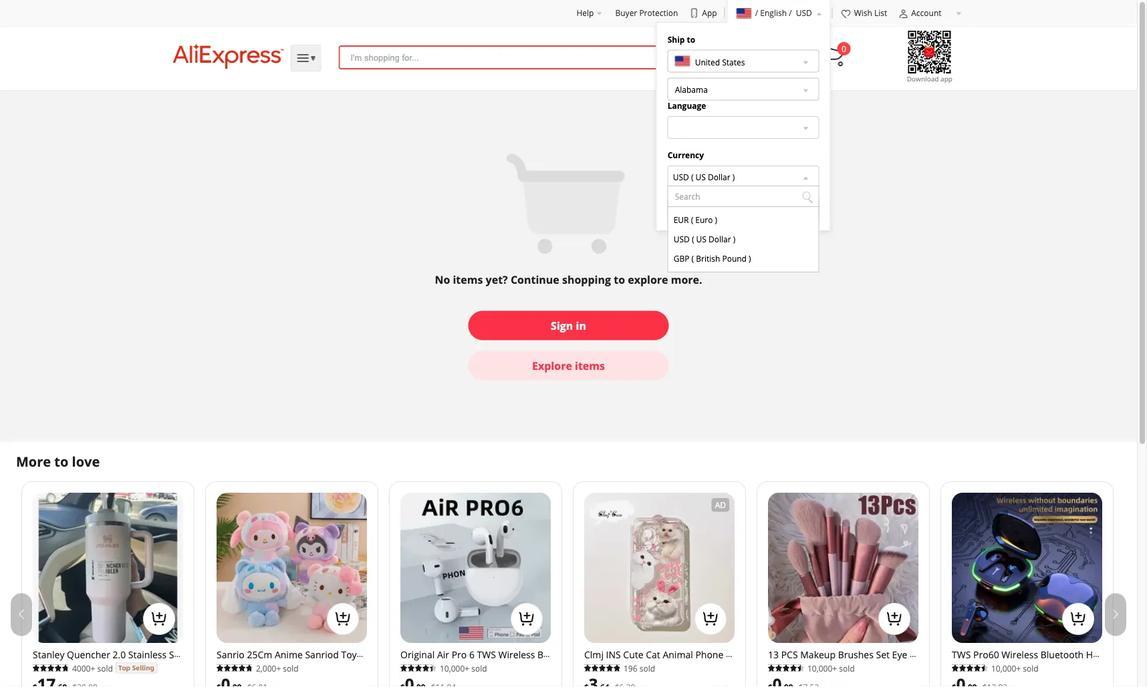 Task type: locate. For each thing, give the bounding box(es) containing it.
1 vertical spatial dollar
[[709, 234, 731, 245]]

2 with from the left
[[978, 662, 997, 675]]

1 wireless from the left
[[498, 649, 535, 662]]

stanley quencher 2.0  stainless ste el vacuum insulated tumbler with lid and straw 40oz thermal trav
[[33, 649, 183, 688]]

with down ste
[[163, 662, 181, 675]]

13 inside "clmj ins cute cat animal phone c ase for iphone 13 pro 11 12 mini 14 x xs max xr se 2020 7 8 plus"
[[651, 662, 662, 675]]

) right euro
[[715, 214, 717, 225]]

to for ship to
[[687, 34, 695, 45]]

10,000+ up stereo
[[991, 663, 1021, 674]]

blush
[[866, 675, 890, 688]]

2 horizontal spatial to
[[687, 34, 695, 45]]

items right explore
[[575, 359, 605, 373]]

/ left english
[[755, 7, 758, 18]]

1 with from the left
[[163, 662, 181, 675]]

sold for wireless
[[1023, 663, 1038, 674]]

hadow
[[768, 662, 798, 675]]

0 horizontal spatial 13
[[651, 662, 662, 675]]

with
[[163, 662, 181, 675], [978, 662, 997, 675]]

sold up 40oz
[[97, 663, 113, 674]]

1 horizontal spatial 13
[[768, 649, 779, 662]]

pcs
[[781, 649, 798, 662]]

for up xs
[[602, 662, 616, 675]]

to left explore
[[614, 273, 625, 287]]

continue
[[511, 273, 559, 287]]

pro
[[452, 649, 467, 662], [664, 662, 679, 675]]

protection
[[639, 7, 678, 18]]

explore
[[532, 359, 572, 373]]

eye
[[892, 649, 907, 662]]

alabama link
[[668, 78, 819, 101]]

sold up headset
[[471, 663, 487, 674]]

usd right english
[[796, 7, 812, 18]]

1 10,000+ sold from the left
[[440, 663, 487, 674]]

1 tws from the left
[[477, 649, 496, 662]]

usd ( us dollar ) link
[[673, 166, 735, 188]]

sign in
[[551, 319, 586, 333]]

) for usd (  us dollar  )
[[733, 234, 735, 245]]

13
[[768, 649, 779, 662], [651, 662, 662, 675]]

) for gbp (  british pound  )
[[749, 253, 751, 264]]

dollar for usd (  us dollar  )
[[709, 234, 731, 245]]

set
[[876, 649, 890, 662]]

3 10,000+ sold from the left
[[991, 663, 1038, 674]]

pro inside original air pro 6 tws wireless bl uetooth earphones headphones mini earpone headset for xiao
[[452, 649, 467, 662]]

( down eur (  euro  )
[[692, 234, 694, 245]]

vacuum
[[43, 662, 78, 675]]

1 horizontal spatial 10,000+
[[807, 663, 837, 674]]

cosm
[[889, 662, 914, 675]]

0 horizontal spatial tws
[[477, 649, 496, 662]]

stereo
[[982, 675, 1010, 688]]

tws
[[477, 649, 496, 662], [952, 649, 971, 662]]

kawaii
[[217, 662, 245, 675]]

items right no
[[453, 273, 483, 287]]

dollar for usd ( us dollar )
[[708, 171, 730, 182]]

original air pro 6 tws wireless bl uetooth earphones headphones mini earpone headset for xiao
[[400, 649, 546, 688]]

wireless up headphones
[[498, 649, 535, 662]]

ship
[[668, 34, 685, 45]]

2 tws from the left
[[952, 649, 971, 662]]

pro up "2020"
[[664, 662, 679, 675]]

10,000+ for stereo
[[991, 663, 1021, 674]]

tws up adset on the right
[[952, 649, 971, 662]]

bluetooth
[[1041, 649, 1084, 662], [1013, 675, 1056, 688]]

0 horizontal spatial with
[[163, 662, 181, 675]]

and
[[48, 675, 65, 688]]

size image
[[898, 9, 909, 19]]

ins
[[606, 649, 621, 662]]

cute
[[623, 649, 643, 662]]

1 horizontal spatial items
[[575, 359, 605, 373]]

13 up se
[[651, 662, 662, 675]]

euro
[[695, 214, 713, 225]]

0 horizontal spatial mini
[[400, 675, 419, 688]]

us for usd (  us dollar  )
[[696, 234, 706, 245]]

(
[[691, 171, 693, 182], [691, 214, 693, 225], [692, 234, 694, 245], [692, 253, 694, 264]]

0 vertical spatial bluetooth
[[1041, 649, 1084, 662]]

2 vertical spatial to
[[54, 453, 68, 471]]

us for usd ( us dollar )
[[696, 171, 706, 182]]

dollar up search text field at the right of the page
[[708, 171, 730, 182]]

bluetooth down earbuds
[[1013, 675, 1056, 688]]

2 10,000+ from the left
[[807, 663, 837, 674]]

buyer
[[615, 7, 637, 18]]

1 vertical spatial items
[[575, 359, 605, 373]]

stainless
[[128, 649, 167, 662]]

usd for usd ( us dollar )
[[673, 171, 689, 182]]

noise
[[1055, 662, 1080, 675]]

0 horizontal spatial for
[[499, 675, 514, 688]]

headphones
[[487, 662, 542, 675]]

2 sold from the left
[[283, 663, 299, 674]]

earbuds
[[1017, 662, 1053, 675]]

1 horizontal spatial for
[[602, 662, 616, 675]]

4000+ sold
[[72, 663, 113, 674]]

mini
[[708, 662, 727, 675], [400, 675, 419, 688]]

) right pound
[[749, 253, 751, 264]]

wish list link
[[841, 7, 887, 19]]

1 horizontal spatial mini
[[708, 662, 727, 675]]

) up search text field at the right of the page
[[732, 171, 735, 182]]

0 vertical spatial usd
[[796, 7, 812, 18]]

6
[[469, 649, 475, 662]]

2 wireless from the left
[[1001, 649, 1038, 662]]

10,000+ sold up "eyeshadow"
[[807, 663, 855, 674]]

1 vertical spatial us
[[696, 234, 706, 245]]

account link
[[898, 7, 962, 19]]

( right 'gbp'
[[692, 253, 694, 264]]

usd (  us dollar  )
[[674, 234, 735, 245]]

0 horizontal spatial items
[[453, 273, 483, 287]]

save
[[733, 203, 754, 215]]

sold down anime
[[283, 663, 299, 674]]

)
[[732, 171, 735, 182], [715, 214, 717, 225], [733, 234, 735, 245], [749, 253, 751, 264]]

0 horizontal spatial /
[[755, 7, 758, 18]]

0 horizontal spatial 10,000+ sold
[[440, 663, 487, 674]]

gbp (  british pound  )
[[674, 253, 751, 264]]

to
[[687, 34, 695, 45], [614, 273, 625, 287], [54, 453, 68, 471]]

0 vertical spatial dollar
[[708, 171, 730, 182]]

tws right 6
[[477, 649, 496, 662]]

wireless up mic
[[1001, 649, 1038, 662]]

sold right mic
[[1023, 663, 1038, 674]]

us down currency
[[696, 171, 706, 182]]

1 vertical spatial usd
[[673, 171, 689, 182]]

toys
[[341, 649, 361, 662]]

10,000+ down the makeup
[[807, 663, 837, 674]]

sold for pro
[[471, 663, 487, 674]]

1 sold from the left
[[97, 663, 113, 674]]

( down currency
[[691, 171, 693, 182]]

( right eur
[[691, 214, 693, 225]]

no
[[435, 273, 450, 287]]

in
[[576, 319, 586, 333]]

/ right english
[[789, 7, 792, 18]]

animal
[[663, 649, 693, 662]]

5 sold from the left
[[839, 663, 855, 674]]

3 sold from the left
[[471, 663, 487, 674]]

dollar up the gbp (  british pound  )
[[709, 234, 731, 245]]

quencher
[[67, 649, 110, 662]]

2 vertical spatial usd
[[674, 234, 690, 245]]

max
[[618, 675, 637, 688]]

1 horizontal spatial tws
[[952, 649, 971, 662]]

/ english / usd
[[755, 7, 812, 18]]

10,000+ sold down 6
[[440, 663, 487, 674]]

for down headphones
[[499, 675, 514, 688]]

mini down phone
[[708, 662, 727, 675]]

0 horizontal spatial 10,000+
[[440, 663, 469, 674]]

1 horizontal spatial to
[[614, 273, 625, 287]]

usd up 'gbp'
[[674, 234, 690, 245]]

original
[[400, 649, 435, 662]]

10,000+ sold for pro
[[440, 663, 487, 674]]

13 inside 13 pcs makeup brushes set eye s hadow foundation women cosm etic brush eyeshadow blush bea
[[768, 649, 779, 662]]

13 up hadow at the bottom right of page
[[768, 649, 779, 662]]

sold up xr
[[639, 663, 655, 674]]

stuffed
[[283, 675, 314, 688]]

0 vertical spatial items
[[453, 273, 483, 287]]

2 horizontal spatial 10,000+ sold
[[991, 663, 1038, 674]]

10,000+ for brush
[[807, 663, 837, 674]]

for inside "clmj ins cute cat animal phone c ase for iphone 13 pro 11 12 mini 14 x xs max xr se 2020 7 8 plus"
[[602, 662, 616, 675]]

1 / from the left
[[755, 7, 758, 18]]

2 10,000+ sold from the left
[[807, 663, 855, 674]]

uetooth
[[400, 662, 435, 675]]

2 horizontal spatial 10,000+
[[991, 663, 1021, 674]]

2,000+
[[256, 663, 281, 674]]

sold up "eyeshadow"
[[839, 663, 855, 674]]

love
[[72, 453, 100, 471]]

1 10,000+ from the left
[[440, 663, 469, 674]]

pro left 6
[[452, 649, 467, 662]]

bluetooth up 'noise'
[[1041, 649, 1084, 662]]

wireless inside original air pro 6 tws wireless bl uetooth earphones headphones mini earpone headset for xiao
[[498, 649, 535, 662]]

3 10,000+ from the left
[[991, 663, 1021, 674]]

0 horizontal spatial to
[[54, 453, 68, 471]]

1 horizontal spatial pro
[[664, 662, 679, 675]]

cat
[[646, 649, 660, 662]]

sold for cute
[[639, 663, 655, 674]]

for
[[602, 662, 616, 675], [499, 675, 514, 688]]

1 horizontal spatial /
[[789, 7, 792, 18]]

mini down uetooth
[[400, 675, 419, 688]]

10,000+ down air
[[440, 663, 469, 674]]

with down pro60
[[978, 662, 997, 675]]

shopping
[[562, 273, 611, 287]]

etic
[[768, 675, 783, 688]]

buyer protection link
[[615, 7, 678, 18]]

wish
[[854, 7, 872, 18]]

no items yet? continue shopping to explore more.
[[435, 273, 702, 287]]

0 vertical spatial us
[[696, 171, 706, 182]]

sanriod
[[305, 649, 339, 662]]

2 / from the left
[[789, 7, 792, 18]]

196 sold
[[624, 663, 655, 674]]

) for usd ( us dollar )
[[732, 171, 735, 182]]

1 vertical spatial bluetooth
[[1013, 675, 1056, 688]]

Search text field
[[668, 186, 819, 207]]

) up pound
[[733, 234, 735, 245]]

1 vertical spatial to
[[614, 273, 625, 287]]

earpone
[[422, 675, 458, 688]]

4 sold from the left
[[639, 663, 655, 674]]

iphone
[[618, 662, 649, 675]]

wish list
[[854, 7, 887, 18]]

10,000+ sold up stereo
[[991, 663, 1038, 674]]

7
[[689, 675, 695, 688]]

dollar
[[708, 171, 730, 182], [709, 234, 731, 245]]

to left love
[[54, 453, 68, 471]]

/
[[755, 7, 758, 18], [789, 7, 792, 18]]

0 vertical spatial to
[[687, 34, 695, 45]]

1 horizontal spatial wireless
[[1001, 649, 1038, 662]]

orol
[[217, 675, 234, 688]]

us down euro
[[696, 234, 706, 245]]

to right the ship
[[687, 34, 695, 45]]

1 horizontal spatial 10,000+ sold
[[807, 663, 855, 674]]

more.
[[671, 273, 702, 287]]

1 horizontal spatial with
[[978, 662, 997, 675]]

0 horizontal spatial pro
[[452, 649, 467, 662]]

0 horizontal spatial wireless
[[498, 649, 535, 662]]

6 sold from the left
[[1023, 663, 1038, 674]]

usd down currency
[[673, 171, 689, 182]]

animals
[[317, 675, 351, 688]]

xr
[[639, 675, 650, 688]]

states
[[722, 57, 745, 68]]

tws inside original air pro 6 tws wireless bl uetooth earphones headphones mini earpone headset for xiao
[[477, 649, 496, 662]]



Task type: vqa. For each thing, say whether or not it's contained in the screenshot.


Task type: describe. For each thing, give the bounding box(es) containing it.
0 link
[[823, 42, 851, 67]]

( for usd (  us dollar  )
[[692, 234, 694, 245]]

list
[[874, 7, 887, 18]]

more
[[16, 453, 51, 471]]

usd ( us dollar )
[[673, 171, 735, 182]]

english
[[760, 7, 787, 18]]

can
[[1083, 662, 1099, 675]]

united states
[[695, 57, 745, 68]]

lid
[[33, 675, 46, 688]]

earphones
[[437, 662, 484, 675]]

makeup
[[800, 649, 836, 662]]

2,000+ sold
[[256, 663, 299, 674]]

4000+
[[72, 663, 95, 674]]

10,000+ for headset
[[440, 663, 469, 674]]

adset
[[952, 662, 976, 675]]

size image
[[841, 9, 851, 19]]

mic
[[999, 662, 1015, 675]]

12
[[695, 662, 706, 675]]

soft
[[263, 675, 280, 688]]

bl
[[537, 649, 546, 662]]

25cm
[[247, 649, 272, 662]]

to for more to love
[[54, 453, 68, 471]]

2.0
[[113, 649, 126, 662]]

brush
[[786, 675, 812, 688]]

kuromi
[[247, 662, 279, 675]]

sold for makeup
[[839, 663, 855, 674]]

196
[[624, 663, 637, 674]]

usd for usd (  us dollar  )
[[674, 234, 690, 245]]

ship to
[[668, 34, 695, 45]]

sign in button
[[468, 311, 669, 341]]

ad
[[715, 500, 726, 511]]

mini inside "clmj ins cute cat animal phone c ase for iphone 13 pro 11 12 mini 14 x xs max xr se 2020 7 8 plus"
[[708, 662, 727, 675]]

11
[[682, 662, 692, 675]]

13 pcs makeup brushes set eye s hadow foundation women cosm etic brush eyeshadow blush bea
[[768, 649, 918, 688]]

pro inside "clmj ins cute cat animal phone c ase for iphone 13 pro 11 12 mini 14 x xs max xr se 2020 7 8 plus"
[[664, 662, 679, 675]]

pro60
[[973, 649, 999, 662]]

buyer protection
[[615, 7, 678, 18]]

explore items link
[[468, 351, 669, 381]]

air
[[437, 649, 449, 662]]

10,000+ sold for makeup
[[807, 663, 855, 674]]

xs
[[605, 675, 616, 688]]

eur
[[674, 214, 689, 225]]

headset
[[461, 675, 497, 688]]

with inside tws pro60 wireless bluetooth he adset with mic earbuds noise can celling stereo bluetooth earpho
[[978, 662, 997, 675]]

10,000+ sold for wireless
[[991, 663, 1038, 674]]

ase
[[584, 662, 599, 675]]

more to love
[[16, 453, 100, 471]]

( for eur (  euro  )
[[691, 214, 693, 225]]

x
[[597, 675, 603, 688]]

c
[[726, 649, 732, 662]]

sold for anime
[[283, 663, 299, 674]]

app
[[702, 7, 717, 18]]

ste
[[169, 649, 183, 662]]

clmj ins cute cat animal phone c ase for iphone 13 pro 11 12 mini 14 x xs max xr se 2020 7 8 plus
[[584, 649, 732, 688]]

he
[[1086, 649, 1098, 662]]

eyeshadow
[[814, 675, 863, 688]]

yet?
[[486, 273, 508, 287]]

mini inside original air pro 6 tws wireless bl uetooth earphones headphones mini earpone headset for xiao
[[400, 675, 419, 688]]

mymelody
[[282, 662, 327, 675]]

el
[[33, 662, 40, 675]]

brushes
[[838, 649, 874, 662]]

anime
[[275, 649, 303, 662]]

sold for 2.0
[[97, 663, 113, 674]]

united states link
[[668, 50, 819, 73]]

8
[[697, 675, 703, 688]]

save button
[[668, 198, 819, 220]]

language
[[668, 100, 706, 111]]

app link
[[689, 7, 717, 19]]

items for no
[[453, 273, 483, 287]]

0
[[842, 43, 846, 54]]

sanrio 25cm anime sanriod toys kawaii kuromi mymelody cinnam orol plush soft stuffed animals 
[[217, 649, 366, 688]]

thermal
[[118, 675, 154, 688]]

foundation
[[800, 662, 850, 675]]

tws inside tws pro60 wireless bluetooth he adset with mic earbuds noise can celling stereo bluetooth earpho
[[952, 649, 971, 662]]

explore
[[628, 273, 668, 287]]

tws pro60 wireless bluetooth he adset with mic earbuds noise can celling stereo bluetooth earpho
[[952, 649, 1101, 688]]

with inside stanley quencher 2.0  stainless ste el vacuum insulated tumbler with lid and straw 40oz thermal trav
[[163, 662, 181, 675]]

account
[[911, 7, 941, 18]]

insulated
[[81, 662, 121, 675]]

14
[[584, 675, 595, 688]]

stanley
[[33, 649, 64, 662]]

I'm shopping for... text field
[[351, 47, 796, 68]]

straw
[[67, 675, 92, 688]]

currency
[[668, 150, 704, 161]]

items for explore
[[575, 359, 605, 373]]

phone
[[695, 649, 723, 662]]

wireless inside tws pro60 wireless bluetooth he adset with mic earbuds noise can celling stereo bluetooth earpho
[[1001, 649, 1038, 662]]

( for usd ( us dollar )
[[691, 171, 693, 182]]

for inside original air pro 6 tws wireless bl uetooth earphones headphones mini earpone headset for xiao
[[499, 675, 514, 688]]

( for gbp (  british pound  )
[[692, 253, 694, 264]]

explore items
[[532, 359, 605, 373]]

download app image
[[889, 28, 970, 84]]

sanrio
[[217, 649, 244, 662]]

clmj
[[584, 649, 604, 662]]



